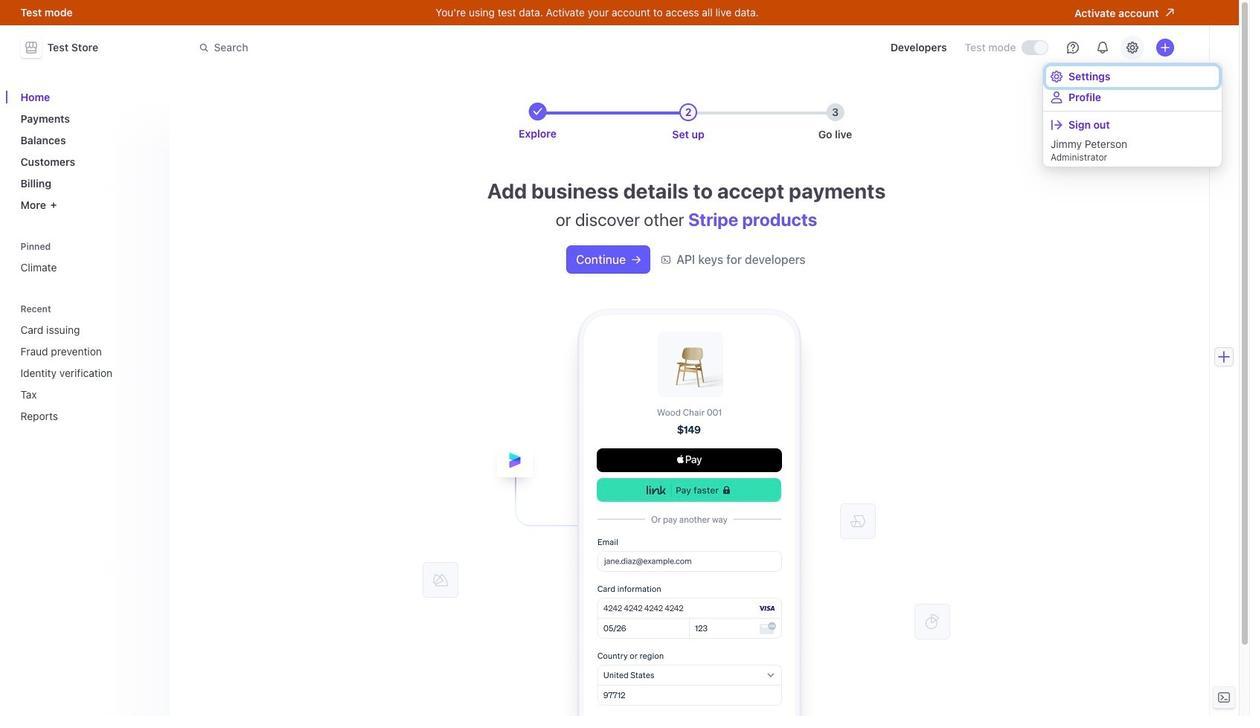 Task type: locate. For each thing, give the bounding box(es) containing it.
recent element
[[15, 299, 160, 429], [15, 318, 160, 429]]

menu item
[[1047, 115, 1219, 135]]

core navigation links element
[[15, 85, 160, 217]]

help image
[[1067, 42, 1079, 54]]

menu
[[1044, 63, 1222, 167]]

1 recent element from the top
[[15, 299, 160, 429]]

edit pins image
[[146, 242, 154, 251]]

None search field
[[190, 34, 610, 61]]



Task type: describe. For each thing, give the bounding box(es) containing it.
2 recent element from the top
[[15, 318, 160, 429]]

pinned element
[[15, 236, 160, 280]]

Search text field
[[190, 34, 610, 61]]

settings image
[[1127, 42, 1139, 54]]

clear history image
[[146, 305, 154, 314]]

Test mode checkbox
[[1022, 41, 1048, 54]]

svg image
[[632, 256, 641, 265]]

notifications image
[[1097, 42, 1109, 54]]



Task type: vqa. For each thing, say whether or not it's contained in the screenshot.
Notifications image
yes



